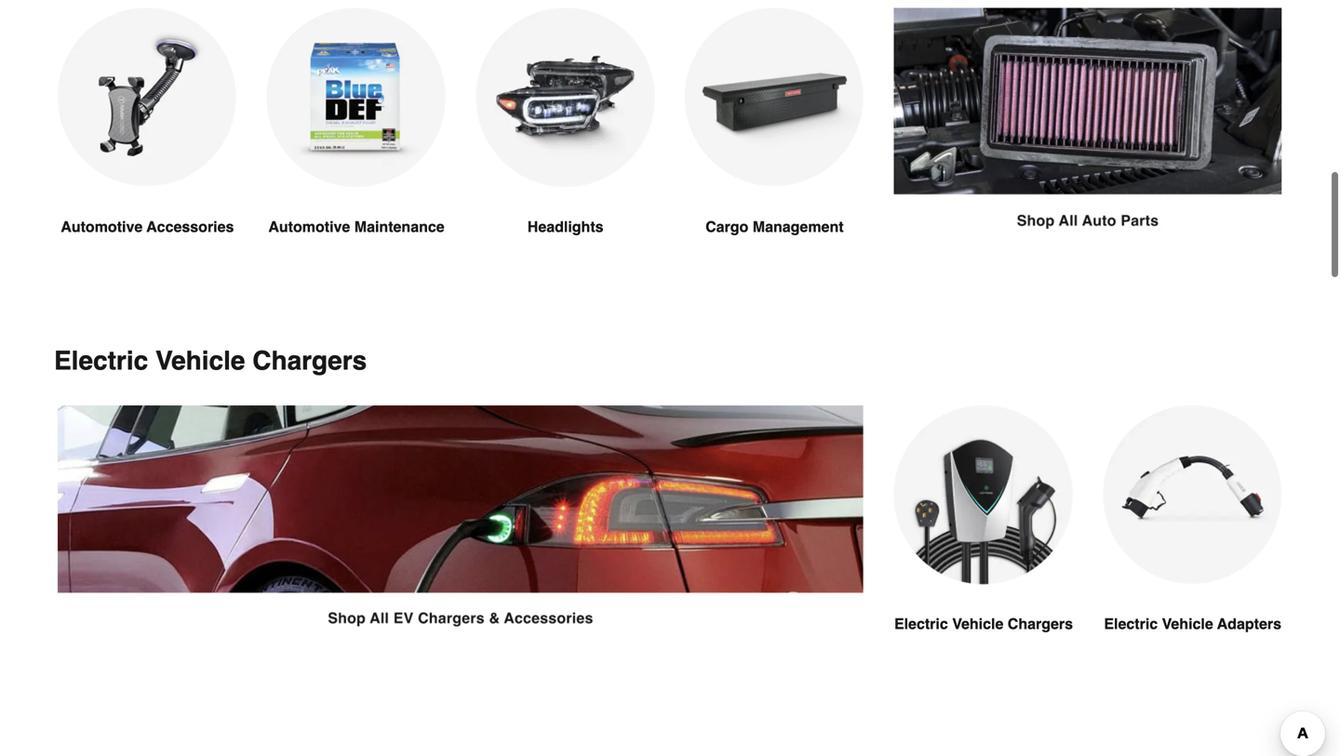 Task type: describe. For each thing, give the bounding box(es) containing it.
a pair of morimoto plug and play toyota headlights. image
[[476, 8, 655, 188]]

automotive for automotive maintenance
[[268, 218, 350, 235]]

electric vehicle adapters
[[1104, 616, 1282, 633]]

1 horizontal spatial electric vehicle chargers
[[894, 616, 1073, 633]]

0 vertical spatial electric vehicle chargers
[[54, 346, 367, 376]]

automotive maintenance
[[268, 218, 445, 235]]

vehicle for a home electric vehicle charging unit. image
[[952, 616, 1004, 633]]

0 horizontal spatial vehicle
[[155, 346, 245, 376]]

electric for a home electric vehicle charging unit. image
[[894, 616, 948, 633]]

vehicle for the an electric vehicle charging adapter. image
[[1162, 616, 1214, 633]]

cargo
[[706, 218, 749, 235]]

a reusable air filter. image
[[894, 8, 1283, 232]]

a box of blue def diesel exhaust fluid. image
[[267, 8, 446, 188]]

a windshield mount cellphone holder. image
[[58, 8, 237, 187]]

a home electric vehicle charging unit. image
[[894, 406, 1074, 585]]

headlights link
[[476, 8, 655, 283]]

automotive accessories link
[[58, 8, 237, 283]]

electric vehicle chargers link
[[894, 406, 1074, 680]]

0 vertical spatial chargers
[[252, 346, 367, 376]]

an electric vehicle charging adapter. image
[[1103, 406, 1283, 584]]

automotive for automotive accessories
[[61, 218, 143, 235]]

a red tesla e v car plugged into a charging unit. image
[[58, 406, 864, 630]]



Task type: locate. For each thing, give the bounding box(es) containing it.
automotive accessories
[[61, 218, 234, 235]]

1 horizontal spatial automotive
[[268, 218, 350, 235]]

0 horizontal spatial automotive
[[61, 218, 143, 235]]

0 horizontal spatial electric vehicle chargers
[[54, 346, 367, 376]]

0 horizontal spatial electric
[[54, 346, 148, 376]]

electric vehicle adapters link
[[1103, 406, 1283, 680]]

electric for the an electric vehicle charging adapter. image
[[1104, 616, 1158, 633]]

1 vertical spatial chargers
[[1008, 616, 1073, 633]]

vehicle inside electric vehicle chargers link
[[952, 616, 1004, 633]]

electric vehicle chargers
[[54, 346, 367, 376], [894, 616, 1073, 633]]

1 horizontal spatial electric
[[894, 616, 948, 633]]

cargo management link
[[685, 8, 864, 283]]

automotive left maintenance at the top left of page
[[268, 218, 350, 235]]

chargers
[[252, 346, 367, 376], [1008, 616, 1073, 633]]

1 horizontal spatial chargers
[[1008, 616, 1073, 633]]

automotive
[[61, 218, 143, 235], [268, 218, 350, 235]]

2 horizontal spatial electric
[[1104, 616, 1158, 633]]

management
[[753, 218, 844, 235]]

cargo management
[[706, 218, 844, 235]]

vehicle
[[155, 346, 245, 376], [952, 616, 1004, 633], [1162, 616, 1214, 633]]

automotive left accessories
[[61, 218, 143, 235]]

adapters
[[1217, 616, 1282, 633]]

2 horizontal spatial vehicle
[[1162, 616, 1214, 633]]

vehicle inside electric vehicle adapters link
[[1162, 616, 1214, 633]]

a black craftsman crossover truck tool box. image
[[685, 8, 864, 187]]

1 vertical spatial electric vehicle chargers
[[894, 616, 1073, 633]]

electric
[[54, 346, 148, 376], [894, 616, 948, 633], [1104, 616, 1158, 633]]

electric inside electric vehicle chargers link
[[894, 616, 948, 633]]

automotive maintenance link
[[267, 8, 446, 283]]

1 horizontal spatial vehicle
[[952, 616, 1004, 633]]

maintenance
[[354, 218, 445, 235]]

accessories
[[147, 218, 234, 235]]

headlights
[[528, 218, 604, 235]]

1 automotive from the left
[[61, 218, 143, 235]]

2 automotive from the left
[[268, 218, 350, 235]]

0 horizontal spatial chargers
[[252, 346, 367, 376]]

electric inside electric vehicle adapters link
[[1104, 616, 1158, 633]]



Task type: vqa. For each thing, say whether or not it's contained in the screenshot.
A reusable air filter. "image"
yes



